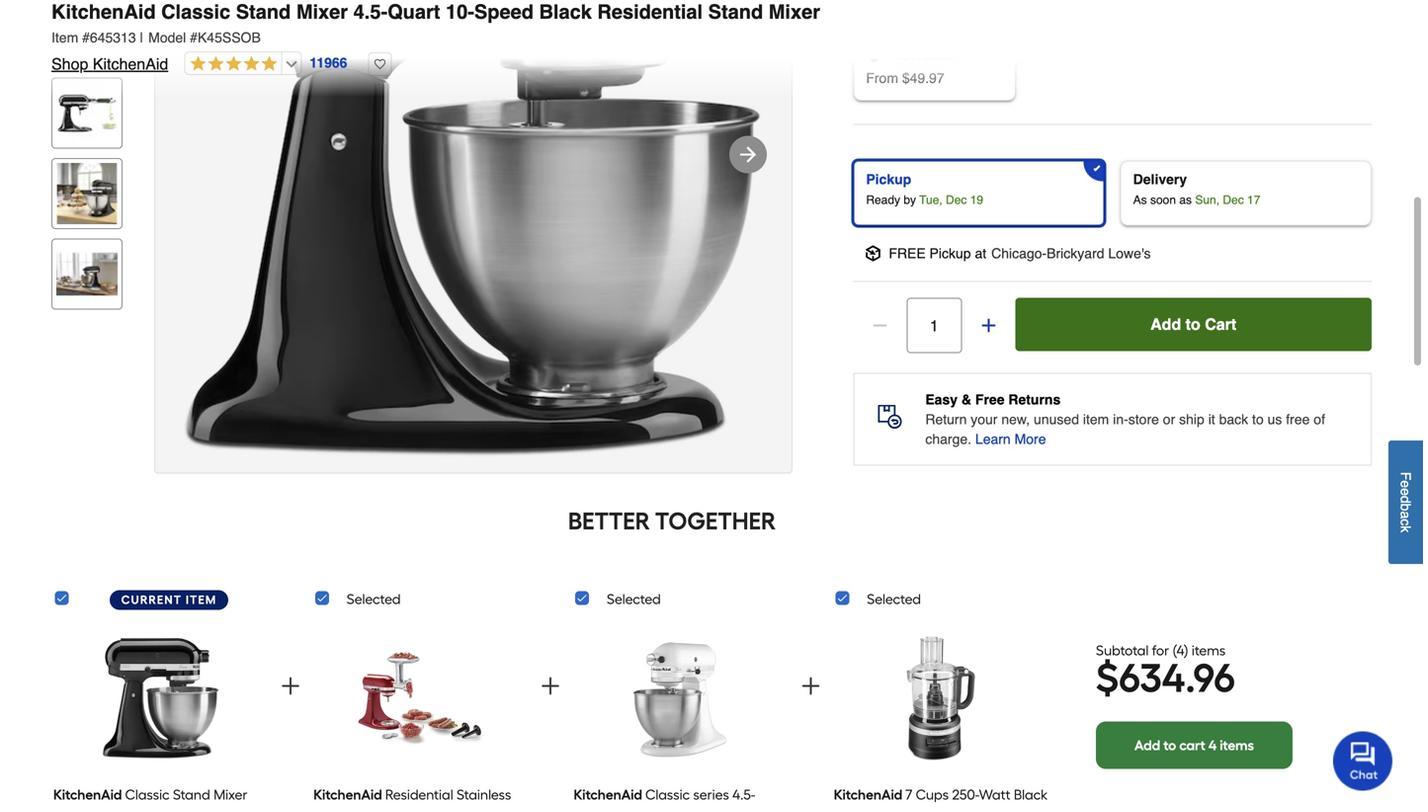 Task type: locate. For each thing, give the bounding box(es) containing it.
to left the cart
[[1186, 315, 1201, 334]]

list item
[[53, 619, 267, 804], [314, 619, 528, 804], [574, 619, 788, 804], [834, 619, 1048, 804]]

kitchenaid down |
[[93, 55, 168, 73]]

0 horizontal spatial to
[[1164, 737, 1176, 754]]

add left cart
[[1135, 737, 1161, 754]]

back
[[1219, 412, 1248, 428]]

# right item
[[82, 30, 90, 45]]

0 horizontal spatial pickup
[[866, 172, 912, 187]]

soon
[[1150, 193, 1176, 207]]

stand up item number 6 4 5 3 1 3 and model number k 4 5 s s o b 'element'
[[708, 0, 763, 23]]

option group containing pickup
[[845, 153, 1380, 234]]

option group
[[845, 153, 1380, 234]]

1 mixer from the left
[[296, 0, 348, 23]]

2 # from the left
[[190, 30, 198, 45]]

0 vertical spatial add
[[1151, 315, 1181, 334]]

free
[[889, 246, 926, 261]]

1 # from the left
[[82, 30, 90, 45]]

f e e d b a c k
[[1398, 472, 1414, 533]]

0 vertical spatial kitchenaid
[[51, 0, 156, 23]]

&
[[962, 392, 972, 408]]

0 horizontal spatial stand
[[236, 0, 291, 23]]

protection plan filled image
[[866, 46, 882, 62]]

add
[[1151, 315, 1181, 334], [1135, 737, 1161, 754]]

dec left 17
[[1223, 193, 1244, 207]]

kitchenaid 7 cups 250-watt black matte food processor image
[[877, 626, 1005, 770]]

cart
[[1205, 315, 1237, 334]]

1 selected from the left
[[347, 591, 401, 608]]

1 e from the top
[[1398, 481, 1414, 488]]

residential
[[597, 0, 703, 23]]

for
[[1152, 642, 1169, 659]]

1 horizontal spatial stand
[[708, 0, 763, 23]]

kitchenaid up '645313'
[[51, 0, 156, 23]]

1 vertical spatial kitchenaid
[[93, 55, 168, 73]]

selected for kitchenaid classic series 4.5-quart 10-speed white stand mixer image
[[607, 591, 661, 608]]

1 horizontal spatial 4
[[1209, 737, 1217, 754]]

pickup up the ready
[[866, 172, 912, 187]]

2 plus image from the left
[[539, 675, 563, 698]]

0 horizontal spatial #
[[82, 30, 90, 45]]

a
[[1398, 511, 1414, 519]]

e up d
[[1398, 481, 1414, 488]]

easy
[[925, 392, 958, 408]]

0 vertical spatial to
[[1186, 315, 1201, 334]]

quart
[[388, 0, 440, 23]]

to
[[1186, 315, 1201, 334], [1252, 412, 1264, 428], [1164, 737, 1176, 754]]

stand
[[236, 0, 291, 23], [708, 0, 763, 23]]

pickup
[[866, 172, 912, 187], [930, 246, 971, 261]]

as
[[1179, 193, 1192, 207]]

to inside button
[[1186, 315, 1201, 334]]

0 horizontal spatial dec
[[946, 193, 967, 207]]

tue,
[[919, 193, 943, 207]]

2 horizontal spatial to
[[1252, 412, 1264, 428]]

free
[[1286, 412, 1310, 428]]

at
[[975, 246, 987, 261]]

0 vertical spatial 4
[[1177, 642, 1184, 659]]

1 horizontal spatial to
[[1186, 315, 1201, 334]]

0 vertical spatial pickup
[[866, 172, 912, 187]]

classic
[[161, 0, 230, 23]]

1 vertical spatial add
[[1135, 737, 1161, 754]]

|
[[140, 30, 143, 45]]

pickup image
[[865, 246, 881, 261]]

4 right cart
[[1209, 737, 1217, 754]]

3 list item from the left
[[574, 619, 788, 804]]

0 vertical spatial items
[[1192, 642, 1226, 659]]

17
[[1247, 193, 1261, 207]]

kitchenaid  #k45ssob - thumbnail3 image
[[56, 82, 118, 144]]

2 horizontal spatial plus image
[[799, 675, 823, 698]]

protection
[[887, 47, 955, 63]]

0 horizontal spatial selected
[[347, 591, 401, 608]]

to left cart
[[1164, 737, 1176, 754]]

0 horizontal spatial plus image
[[279, 675, 302, 698]]

1 dec from the left
[[946, 193, 967, 207]]

# down classic
[[190, 30, 198, 45]]

645313
[[90, 30, 136, 45]]

add for add to cart 4 items
[[1135, 737, 1161, 754]]

$
[[1096, 655, 1119, 702]]

2 selected from the left
[[607, 591, 661, 608]]

e
[[1398, 481, 1414, 488], [1398, 488, 1414, 496]]

b
[[1398, 504, 1414, 511]]

delivery
[[1133, 172, 1187, 187]]

1 horizontal spatial selected
[[607, 591, 661, 608]]

3 selected from the left
[[867, 591, 921, 608]]

3 plus image from the left
[[799, 675, 823, 698]]

mixer
[[296, 0, 348, 23], [769, 0, 820, 23]]

4 inside the subtotal for ( 4 ) items $ 634 .96
[[1177, 642, 1184, 659]]

in-
[[1113, 412, 1128, 428]]

from
[[866, 70, 898, 86]]

2 list item from the left
[[314, 619, 528, 804]]

2 dec from the left
[[1223, 193, 1244, 207]]

e up b
[[1398, 488, 1414, 496]]

items right )
[[1192, 642, 1226, 659]]

selected
[[347, 591, 401, 608], [607, 591, 661, 608], [867, 591, 921, 608]]

0 horizontal spatial 4
[[1177, 642, 1184, 659]]

items right cart
[[1220, 737, 1254, 754]]

add to cart 4 items
[[1135, 737, 1254, 754]]

heart outline image
[[368, 52, 392, 76]]

1 horizontal spatial pickup
[[930, 246, 971, 261]]

better together
[[568, 507, 776, 536]]

chicago-
[[991, 246, 1047, 261]]

11966
[[310, 55, 347, 71]]

brickyard
[[1047, 246, 1105, 261]]

)
[[1184, 642, 1189, 659]]

2 vertical spatial to
[[1164, 737, 1176, 754]]

item
[[1083, 412, 1109, 428]]

as
[[1133, 193, 1147, 207]]

1 vertical spatial 4
[[1209, 737, 1217, 754]]

1 horizontal spatial dec
[[1223, 193, 1244, 207]]

learn
[[975, 431, 1011, 447]]

free pickup at chicago-brickyard lowe's
[[889, 246, 1151, 261]]

1 horizontal spatial mixer
[[769, 0, 820, 23]]

shop
[[51, 55, 88, 73]]

add inside button
[[1151, 315, 1181, 334]]

1 plus image from the left
[[279, 675, 302, 698]]

mixer left 4.5-
[[296, 0, 348, 23]]

mixer up item number 6 4 5 3 1 3 and model number k 4 5 s s o b 'element'
[[769, 0, 820, 23]]

free
[[975, 392, 1005, 408]]

c
[[1398, 519, 1414, 526]]

better
[[568, 507, 650, 536]]

1 horizontal spatial #
[[190, 30, 198, 45]]

protection from $49.97
[[866, 47, 955, 86]]

19
[[970, 193, 984, 207]]

shop kitchenaid
[[51, 55, 168, 73]]

dec left "19"
[[946, 193, 967, 207]]

4 list item from the left
[[834, 619, 1048, 804]]

dec
[[946, 193, 967, 207], [1223, 193, 1244, 207]]

kitchenaid  #k45ssob - thumbnail5 image
[[56, 244, 118, 305]]

add left the cart
[[1151, 315, 1181, 334]]

1 vertical spatial pickup
[[930, 246, 971, 261]]

1 horizontal spatial plus image
[[539, 675, 563, 698]]

pickup left at
[[930, 246, 971, 261]]

1 vertical spatial to
[[1252, 412, 1264, 428]]

0 horizontal spatial mixer
[[296, 0, 348, 23]]

to left us
[[1252, 412, 1264, 428]]

4
[[1177, 642, 1184, 659], [1209, 737, 1217, 754]]

subtotal for ( 4 ) items $ 634 .96
[[1096, 642, 1235, 702]]

dec inside "delivery as soon as sun, dec 17"
[[1223, 193, 1244, 207]]

2 stand from the left
[[708, 0, 763, 23]]

kitchenaid classic stand mixer 4.5-quart 10-speed black residential stand mixer image
[[96, 626, 225, 770]]

.96
[[1185, 655, 1235, 702]]

item
[[51, 30, 78, 45]]

4 right for
[[1177, 642, 1184, 659]]

2 horizontal spatial selected
[[867, 591, 921, 608]]

learn more link
[[975, 430, 1046, 449]]

4 for add to cart 4 items
[[1209, 737, 1217, 754]]

speed
[[474, 0, 534, 23]]

kitchenaid
[[51, 0, 156, 23], [93, 55, 168, 73]]

stand up k45ssob
[[236, 0, 291, 23]]

title image
[[56, 2, 118, 63]]

k45ssob
[[198, 30, 261, 45]]

by
[[904, 193, 916, 207]]

items
[[1192, 642, 1226, 659], [1220, 737, 1254, 754]]

selected for kitchenaid residential stainless steel food grinder attachment image
[[347, 591, 401, 608]]

plus image
[[279, 675, 302, 698], [539, 675, 563, 698], [799, 675, 823, 698]]

4 for subtotal for ( 4 ) items $ 634 .96
[[1177, 642, 1184, 659]]



Task type: vqa. For each thing, say whether or not it's contained in the screenshot.
us
yes



Task type: describe. For each thing, give the bounding box(es) containing it.
add to cart
[[1151, 315, 1237, 334]]

add for add to cart
[[1151, 315, 1181, 334]]

of
[[1314, 412, 1325, 428]]

f e e d b a c k button
[[1389, 441, 1423, 564]]

kitchenaid inside 'kitchenaid classic stand mixer 4.5-quart 10-speed black residential stand mixer item # 645313 | model # k45ssob'
[[51, 0, 156, 23]]

add to cart 4 items link
[[1096, 722, 1293, 769]]

learn more
[[975, 431, 1046, 447]]

Stepper number input field with increment and decrement buttons number field
[[907, 298, 962, 353]]

f
[[1398, 472, 1414, 481]]

model
[[148, 30, 186, 45]]

your
[[971, 412, 998, 428]]

current
[[121, 593, 182, 607]]

kitchenaid  #k45ssob - thumbnail4 image
[[56, 163, 118, 224]]

plus image for 2nd list item
[[539, 675, 563, 698]]

pickup inside pickup ready by tue, dec 19
[[866, 172, 912, 187]]

kitchenaid classic stand mixer 4.5-quart 10-speed black residential stand mixer item # 645313 | model # k45ssob
[[51, 0, 820, 45]]

item number 6 4 5 3 1 3 and model number k 4 5 s s o b element
[[51, 28, 1372, 47]]

unused
[[1034, 412, 1079, 428]]

4.5-
[[353, 0, 388, 23]]

ready
[[866, 193, 900, 207]]

2 mixer from the left
[[769, 0, 820, 23]]

charge.
[[925, 431, 972, 447]]

returns
[[1009, 392, 1061, 408]]

dec inside pickup ready by tue, dec 19
[[946, 193, 967, 207]]

plus image
[[979, 316, 999, 336]]

lowe's
[[1108, 246, 1151, 261]]

kitchenaid residential stainless steel food grinder attachment image
[[356, 626, 485, 770]]

together
[[655, 507, 776, 536]]

item
[[186, 593, 217, 607]]

2 e from the top
[[1398, 488, 1414, 496]]

kitchenaid  #k45ssob image
[[155, 0, 792, 473]]

k
[[1398, 526, 1414, 533]]

to for add to cart
[[1186, 315, 1201, 334]]

kitchenaid classic series 4.5-quart 10-speed white stand mixer image
[[617, 626, 745, 770]]

sun,
[[1195, 193, 1220, 207]]

subtotal
[[1096, 642, 1149, 659]]

cart
[[1179, 737, 1206, 754]]

better together heading
[[51, 506, 1293, 537]]

to for add to cart 4 items
[[1164, 737, 1176, 754]]

return
[[925, 412, 967, 428]]

more
[[1015, 431, 1046, 447]]

store
[[1128, 412, 1159, 428]]

or
[[1163, 412, 1175, 428]]

4.8 stars image
[[185, 55, 277, 74]]

delivery as soon as sun, dec 17
[[1133, 172, 1261, 207]]

us
[[1268, 412, 1282, 428]]

plus image for second list item from right
[[799, 675, 823, 698]]

1 vertical spatial items
[[1220, 737, 1254, 754]]

current item
[[121, 593, 217, 607]]

add to cart button
[[1015, 298, 1372, 351]]

1 list item from the left
[[53, 619, 267, 804]]

black
[[539, 0, 592, 23]]

ship
[[1179, 412, 1205, 428]]

minus image
[[870, 316, 890, 336]]

new,
[[1002, 412, 1030, 428]]

d
[[1398, 496, 1414, 504]]

(
[[1173, 642, 1177, 659]]

easy & free returns return your new, unused item in-store or ship it back to us free of charge.
[[925, 392, 1325, 447]]

selected for kitchenaid 7 cups 250-watt black matte food processor "image"
[[867, 591, 921, 608]]

it
[[1208, 412, 1215, 428]]

items inside the subtotal for ( 4 ) items $ 634 .96
[[1192, 642, 1226, 659]]

plus image for 4th list item from right
[[279, 675, 302, 698]]

pickup ready by tue, dec 19
[[866, 172, 984, 207]]

to inside 'easy & free returns return your new, unused item in-store or ship it back to us free of charge.'
[[1252, 412, 1264, 428]]

arrow right image
[[736, 143, 760, 167]]

10-
[[446, 0, 474, 23]]

1 stand from the left
[[236, 0, 291, 23]]

634
[[1119, 655, 1185, 702]]

chat invite button image
[[1333, 731, 1394, 791]]

$49.97
[[902, 70, 945, 86]]



